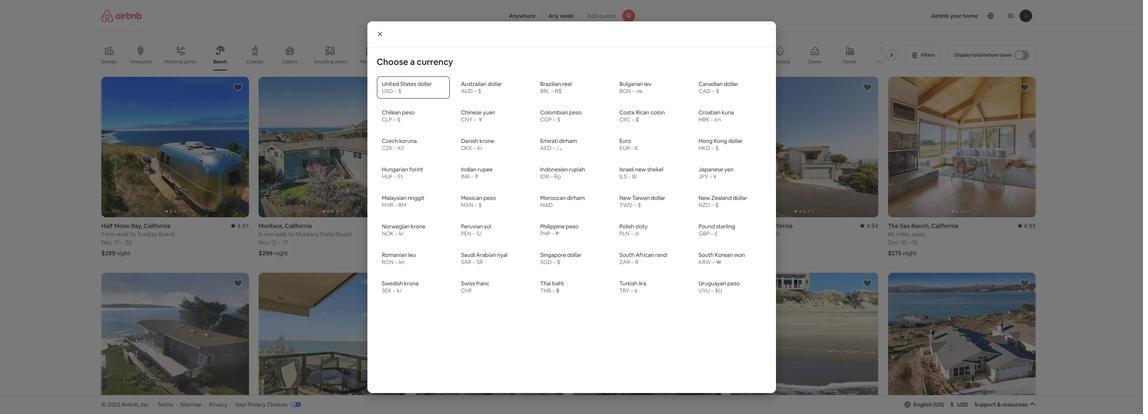 Task type: describe. For each thing, give the bounding box(es) containing it.
10
[[900, 239, 906, 246]]

€
[[635, 144, 638, 151]]

peso for uruguayan peso uyu – $u
[[727, 280, 740, 287]]

₩
[[716, 258, 721, 266]]

taiwan
[[632, 194, 650, 201]]

choose
[[377, 56, 408, 67]]

add guests
[[587, 12, 616, 19]]

$ inside hong kong dollar hkd – $
[[716, 144, 719, 151]]

lev
[[644, 80, 652, 87]]

parks
[[184, 59, 196, 65]]

– inside romanian leu ron – lei
[[395, 258, 398, 266]]

emirati dirham aed – ﺩ.ﺇ
[[540, 137, 577, 151]]

r
[[635, 258, 639, 266]]

montara, california 9 min walk to montara state beach nov 12 – 17 $299 night
[[259, 222, 352, 257]]

– inside mexican peso mxn – $
[[474, 201, 477, 208]]

eur
[[620, 144, 630, 151]]

omg!
[[399, 59, 412, 65]]

night inside montara, california 9 min walk to montara state beach nov 12 – 17 $299 night
[[274, 249, 288, 257]]

17 inside half moon bay, california 1 min walk to tunitas beach dec 17 – 22 $299 night
[[114, 239, 119, 246]]

the
[[425, 230, 435, 238]]

on for santa cruz, california on the beach
[[416, 230, 424, 238]]

moroccan
[[540, 194, 566, 201]]

new zealand dollar nzd – $
[[699, 194, 747, 208]]

any week button
[[542, 6, 581, 25]]

add to wishlist: santa cruz, california image
[[548, 83, 558, 92]]

bay, inside half moon bay, california 1 min walk to tunitas beach dec 17 – 22 $299 night
[[131, 222, 142, 230]]

beach inside bodega bay, california on wrights beach
[[606, 230, 623, 238]]

chinese
[[461, 109, 482, 116]]

beach inside bodega bay, california near doran beach
[[763, 230, 780, 238]]

beach inside montara, california 9 min walk to montara state beach nov 12 – 17 $299 night
[[336, 230, 352, 238]]

south korean won krw – ₩
[[699, 251, 745, 266]]

week
[[560, 12, 574, 19]]

jpy
[[699, 173, 708, 180]]

$ inside canadian dollar cad – $
[[716, 87, 719, 94]]

nov
[[259, 239, 270, 246]]

terms link
[[157, 401, 173, 408]]

$ inside mexican peso mxn – $
[[478, 201, 482, 208]]

– inside the sea ranch, california 86 miles away dec 10 – 15 $275 night
[[908, 239, 911, 246]]

$ inside new taiwan dollar twd – $
[[638, 201, 641, 208]]

kr for sek – kr
[[397, 287, 402, 294]]

1 · from the left
[[153, 401, 154, 408]]

brl
[[540, 87, 550, 94]]

add to wishlist: watsonville, california image
[[863, 279, 872, 288]]

indonesian
[[540, 166, 568, 173]]

caves
[[808, 59, 822, 65]]

czk
[[382, 144, 393, 151]]

colon
[[651, 109, 665, 116]]

privacy link
[[209, 401, 227, 408]]

– inside the malaysian ringgit myr – rm
[[395, 201, 397, 208]]

peruvian
[[461, 223, 483, 230]]

lei
[[399, 258, 404, 266]]

pen
[[461, 230, 471, 237]]

– inside new zealand dollar nzd – $
[[711, 201, 714, 208]]

croatian
[[699, 109, 721, 116]]

near
[[731, 230, 744, 238]]

4.93 out of 5 average rating image
[[1018, 222, 1036, 230]]

forint
[[409, 166, 423, 173]]

22
[[125, 239, 132, 246]]

tunitas
[[137, 230, 157, 238]]

riyal
[[497, 251, 507, 258]]

dkk
[[461, 144, 472, 151]]

pound sterling gbp – £
[[699, 223, 735, 237]]

rand
[[655, 251, 667, 258]]

– inside croatian kuna hrk – kn
[[711, 116, 714, 123]]

terms
[[157, 401, 173, 408]]

romanian leu ron – lei
[[382, 251, 416, 266]]

– inside euro eur – €
[[631, 144, 634, 151]]

bulgarian
[[620, 80, 643, 87]]

polish
[[620, 223, 634, 230]]

– inside "hungarian forint huf – ft"
[[394, 173, 397, 180]]

aed
[[540, 144, 551, 151]]

national parks
[[164, 59, 196, 65]]

– inside new taiwan dollar twd – $
[[634, 201, 637, 208]]

– inside hong kong dollar hkd – $
[[712, 144, 714, 151]]

cad
[[699, 87, 711, 94]]

krone for norwegian krone nok – kr
[[411, 223, 425, 230]]

united
[[382, 80, 399, 87]]

singapore dollar sgd – $
[[540, 251, 582, 266]]

czech
[[382, 137, 398, 144]]

night inside half moon bay, california 1 min walk to tunitas beach dec 17 – 22 $299 night
[[117, 249, 131, 257]]

sitemap
[[181, 401, 202, 408]]

1 vertical spatial add to wishlist: bodega bay, california image
[[1020, 279, 1030, 288]]

display
[[955, 52, 971, 58]]

dollar inside canadian dollar cad – $
[[724, 80, 738, 87]]

hrk
[[699, 116, 710, 123]]

peso for philippine peso php – ₱
[[566, 223, 579, 230]]

4.9
[[555, 222, 564, 230]]

min inside montara, california 9 min walk to montara state beach nov 12 – 17 $299 night
[[263, 230, 274, 238]]

– inside 'costa rican colon crc – ₡'
[[632, 116, 635, 123]]

dirham for emirati dirham aed – ﺩ.ﺇ
[[559, 137, 577, 144]]

– inside 'uruguayan peso uyu – $u'
[[711, 287, 714, 294]]

to inside montara, california 9 min walk to montara state beach nov 12 – 17 $299 night
[[288, 230, 294, 238]]

night inside the sea ranch, california 86 miles away dec 10 – 15 $275 night
[[903, 249, 917, 257]]

– inside 'emirati dirham aed – ﺩ.ﺇ'
[[553, 144, 555, 151]]

group containing national parks
[[101, 40, 900, 70]]

– inside turkish lira try – ₺
[[631, 287, 634, 294]]

1 horizontal spatial usd
[[957, 401, 968, 408]]

airbnb,
[[121, 401, 140, 408]]

south for zar
[[620, 251, 635, 258]]

0 vertical spatial add to wishlist: bodega bay, california image
[[863, 83, 872, 92]]

real
[[562, 80, 572, 87]]

mad
[[540, 201, 553, 208]]

$299 inside montara, california 9 min walk to montara state beach nov 12 – 17 $299 night
[[259, 249, 273, 257]]

the sea ranch, california 86 miles away dec 10 – 15 $275 night
[[888, 222, 958, 257]]

– inside half moon bay, california 1 min walk to tunitas beach dec 17 – 22 $299 night
[[121, 239, 124, 246]]

$ inside colombian peso cop – $
[[557, 116, 560, 123]]

nzd
[[699, 201, 710, 208]]

dirham for moroccan dirham mad
[[567, 194, 585, 201]]

cny
[[461, 116, 472, 123]]

california inside the sea ranch, california 86 miles away dec 10 – 15 $275 night
[[931, 222, 958, 230]]

4.93
[[1024, 222, 1036, 230]]

3 · from the left
[[205, 401, 206, 408]]

4.91
[[237, 222, 249, 230]]

philippine peso php – ₱
[[540, 223, 579, 237]]

australian dollar aud – $
[[461, 80, 502, 94]]

your
[[235, 401, 246, 408]]

$ inside new zealand dollar nzd – $
[[715, 201, 719, 208]]

17 inside montara, california 9 min walk to montara state beach nov 12 – 17 $299 night
[[282, 239, 288, 246]]

– inside chinese yuan cny – ￥
[[474, 116, 476, 123]]

min inside half moon bay, california 1 min walk to tunitas beach dec 17 – 22 $299 night
[[105, 230, 115, 238]]

trending
[[770, 59, 790, 65]]

1 privacy from the left
[[209, 401, 227, 408]]

– inside 'indonesian rupiah idr – rp'
[[550, 173, 553, 180]]

anywhere
[[509, 12, 535, 19]]

israeli new shekel ils – ₪
[[620, 166, 663, 180]]

sitemap link
[[181, 401, 202, 408]]

aud
[[461, 87, 473, 94]]

california inside montara, california 9 min walk to montara state beach nov 12 – 17 $299 night
[[285, 222, 312, 230]]

euro
[[620, 137, 631, 144]]

1 add to wishlist: dillon beach, california image from the left
[[233, 279, 243, 288]]

beach inside half moon bay, california 1 min walk to tunitas beach dec 17 – 22 $299 night
[[158, 230, 175, 238]]

views
[[334, 59, 347, 65]]

myr
[[382, 201, 393, 208]]

– inside south korean won krw – ₩
[[712, 258, 715, 266]]

&
[[997, 401, 1001, 408]]

kr for dkk – kr
[[478, 144, 483, 151]]

– inside indian rupee inr – ₹
[[471, 173, 474, 180]]

anywhere button
[[499, 6, 542, 25]]

kn
[[715, 116, 721, 123]]

english
[[914, 401, 932, 408]]

– inside colombian peso cop – $
[[553, 116, 556, 123]]

– inside the "swedish krona sek – kr"
[[393, 287, 396, 294]]

california inside bodega bay, california near doran beach
[[766, 222, 793, 230]]

bgn
[[620, 87, 631, 94]]

– inside chilean peso clp – $
[[393, 116, 396, 123]]

won
[[734, 251, 745, 258]]

– inside danish krone dkk – kr
[[474, 144, 476, 151]]

– inside bulgarian lev bgn – лв.
[[632, 87, 635, 94]]

indonesian rupiah idr – rp
[[540, 166, 585, 180]]

usd inside united states dollar usd – $
[[382, 87, 393, 94]]

$ inside chilean peso clp – $
[[397, 116, 401, 123]]

on for bodega bay, california on wrights beach
[[573, 230, 582, 238]]

franc
[[476, 280, 489, 287]]

– inside thai baht thb – ฿
[[552, 287, 555, 294]]

add to wishlist: montara, california image
[[391, 83, 400, 92]]

dollar inside new zealand dollar nzd – $
[[733, 194, 747, 201]]



Task type: vqa. For each thing, say whether or not it's contained in the screenshot.


Task type: locate. For each thing, give the bounding box(es) containing it.
group
[[101, 40, 900, 70], [101, 77, 249, 217], [259, 77, 407, 217], [416, 77, 564, 217], [573, 77, 721, 217], [731, 77, 879, 217], [888, 77, 1036, 217], [101, 273, 249, 413], [259, 273, 407, 413], [416, 273, 564, 413], [573, 273, 721, 413], [731, 273, 879, 413], [888, 273, 1036, 413]]

on down santa
[[416, 230, 424, 238]]

– inside philippine peso php – ₱
[[552, 230, 555, 237]]

mexican
[[461, 194, 482, 201]]

1 horizontal spatial to
[[288, 230, 294, 238]]

1 night from the left
[[117, 249, 131, 257]]

1 horizontal spatial add to wishlist: dillon beach, california image
[[548, 279, 558, 288]]

bodega inside bodega bay, california near doran beach
[[731, 222, 752, 230]]

– inside the singapore dollar sgd – $
[[553, 258, 556, 266]]

dollar inside united states dollar usd – $
[[418, 80, 432, 87]]

indian rupee inr – ₹
[[461, 166, 493, 180]]

new for nzd
[[699, 194, 710, 201]]

dec inside half moon bay, california 1 min walk to tunitas beach dec 17 – 22 $299 night
[[101, 239, 112, 246]]

add to wishlist: bodega bay, california image
[[863, 83, 872, 92], [1020, 279, 1030, 288]]

kč
[[398, 144, 405, 151]]

california inside bodega bay, california on wrights beach
[[609, 222, 636, 230]]

bay, inside bodega bay, california on wrights beach
[[596, 222, 607, 230]]

1 horizontal spatial min
[[263, 230, 274, 238]]

bay, for bodega bay, california near doran beach
[[754, 222, 765, 230]]

swedish
[[382, 280, 403, 287]]

1 on from the left
[[573, 230, 582, 238]]

2 on from the left
[[416, 230, 424, 238]]

english (us) button
[[904, 401, 944, 408]]

1 horizontal spatial walk
[[275, 230, 287, 238]]

israeli
[[620, 166, 634, 173]]

$ right 'aud' on the left of the page
[[478, 87, 481, 94]]

1 new from the left
[[620, 194, 631, 201]]

south inside south korean won krw – ₩
[[699, 251, 714, 258]]

– right sgd
[[553, 258, 556, 266]]

swedish krona sek – kr
[[382, 280, 419, 294]]

1 vertical spatial kr
[[399, 230, 404, 237]]

new left taiwan
[[620, 194, 631, 201]]

£
[[715, 230, 718, 237]]

ils
[[620, 173, 627, 180]]

total
[[972, 52, 982, 58]]

1 min from the left
[[105, 230, 115, 238]]

– inside norwegian krone nok – kr
[[395, 230, 398, 237]]

0 horizontal spatial dec
[[101, 239, 112, 246]]

to up 22
[[130, 230, 136, 238]]

$ right twd
[[638, 201, 641, 208]]

kr down 4.92
[[399, 230, 404, 237]]

– left 'r'
[[631, 258, 634, 266]]

dollar right states
[[418, 80, 432, 87]]

dollar right taiwan
[[651, 194, 665, 201]]

new left zealand
[[699, 194, 710, 201]]

2 $299 from the left
[[259, 249, 273, 257]]

crc
[[620, 116, 631, 123]]

1 horizontal spatial krone
[[480, 137, 494, 144]]

2 min from the left
[[263, 230, 274, 238]]

beach down polish at the bottom right of page
[[606, 230, 623, 238]]

– left "ft" in the left of the page
[[394, 173, 397, 180]]

– inside japanese yen jpy – ¥
[[709, 173, 712, 180]]

krone inside danish krone dkk – kr
[[480, 137, 494, 144]]

any week
[[549, 12, 574, 19]]

– right cad
[[712, 87, 715, 94]]

korean
[[715, 251, 733, 258]]

– left ￥ at the left of page
[[474, 116, 476, 123]]

polish zloty pln – zł
[[620, 223, 648, 237]]

moroccan dirham mad
[[540, 194, 585, 208]]

2 horizontal spatial bay,
[[754, 222, 765, 230]]

2 vertical spatial kr
[[397, 287, 402, 294]]

zloty
[[635, 223, 648, 230]]

2 17 from the left
[[282, 239, 288, 246]]

2 bodega from the left
[[731, 222, 752, 230]]

dollar right kong
[[728, 137, 743, 144]]

· right inc.
[[153, 401, 154, 408]]

night down the 12
[[274, 249, 288, 257]]

krw
[[699, 258, 711, 266]]

12
[[271, 239, 277, 246]]

$
[[398, 87, 401, 94], [478, 87, 481, 94], [716, 87, 719, 94], [397, 116, 401, 123], [557, 116, 560, 123], [716, 144, 719, 151], [478, 201, 482, 208], [638, 201, 641, 208], [715, 201, 719, 208], [557, 258, 560, 266], [951, 401, 954, 408]]

2 south from the left
[[699, 251, 714, 258]]

– right twd
[[634, 201, 637, 208]]

bay,
[[131, 222, 142, 230], [596, 222, 607, 230], [754, 222, 765, 230]]

castles
[[247, 59, 263, 65]]

4.91 out of 5 average rating image
[[231, 222, 249, 230]]

– right the dkk
[[474, 144, 476, 151]]

$ inside united states dollar usd – $
[[398, 87, 401, 94]]

bodega for on
[[573, 222, 595, 230]]

kong
[[714, 137, 727, 144]]

walk inside montara, california 9 min walk to montara state beach nov 12 – 17 $299 night
[[275, 230, 287, 238]]

peso inside 'uruguayan peso uyu – $u'
[[727, 280, 740, 287]]

bodega up wrights
[[573, 222, 595, 230]]

$299 down 1
[[101, 249, 115, 257]]

usd left support
[[957, 401, 968, 408]]

0 horizontal spatial walk
[[117, 230, 129, 238]]

your privacy choices link
[[235, 401, 301, 409]]

peso for mexican peso mxn – $
[[483, 194, 496, 201]]

on left wrights
[[573, 230, 582, 238]]

california
[[144, 222, 170, 230], [285, 222, 312, 230], [609, 222, 636, 230], [766, 222, 793, 230], [449, 222, 476, 230], [931, 222, 958, 230]]

croatian kuna hrk – kn
[[699, 109, 734, 123]]

wrights
[[583, 230, 604, 238]]

beach right the doran
[[763, 230, 780, 238]]

– left lei
[[395, 258, 398, 266]]

to left montara in the bottom left of the page
[[288, 230, 294, 238]]

2 · from the left
[[176, 401, 177, 408]]

– left лв.
[[632, 87, 635, 94]]

$ inside the singapore dollar sgd – $
[[557, 258, 560, 266]]

2 privacy from the left
[[248, 401, 266, 408]]

1 $299 from the left
[[101, 249, 115, 257]]

on inside bodega bay, california on wrights beach
[[573, 230, 582, 238]]

– right hkd
[[712, 144, 714, 151]]

4 night from the left
[[903, 249, 917, 257]]

3 night from the left
[[746, 249, 760, 257]]

away
[[912, 230, 926, 238]]

2 dec from the left
[[888, 239, 899, 246]]

– left £
[[711, 230, 714, 237]]

· left privacy link
[[205, 401, 206, 408]]

peso for chilean peso clp – $
[[402, 109, 415, 116]]

1 vertical spatial krone
[[411, 223, 425, 230]]

4 · from the left
[[231, 401, 232, 408]]

privacy right your
[[248, 401, 266, 408]]

kr right the dkk
[[478, 144, 483, 151]]

1 bay, from the left
[[131, 222, 142, 230]]

walk inside half moon bay, california 1 min walk to tunitas beach dec 17 – 22 $299 night
[[117, 230, 129, 238]]

– left ₹
[[471, 173, 474, 180]]

4 california from the left
[[766, 222, 793, 230]]

dec inside the sea ranch, california 86 miles away dec 10 – 15 $275 night
[[888, 239, 899, 246]]

min
[[105, 230, 115, 238], [263, 230, 274, 238]]

4.94 out of 5 average rating image
[[860, 222, 879, 230]]

privacy
[[209, 401, 227, 408], [248, 401, 266, 408]]

rupiah
[[569, 166, 585, 173]]

1 vertical spatial dirham
[[567, 194, 585, 201]]

choose a currency
[[377, 56, 453, 67]]

south left ₩
[[699, 251, 714, 258]]

– inside montara, california 9 min walk to montara state beach nov 12 – 17 $299 night
[[278, 239, 281, 246]]

beach right state
[[336, 230, 352, 238]]

· left your
[[231, 401, 232, 408]]

0 horizontal spatial south
[[620, 251, 635, 258]]

add to wishlist: dillon beach, california image
[[233, 279, 243, 288], [548, 279, 558, 288]]

sr
[[477, 258, 483, 266]]

peso inside philippine peso php – ₱
[[566, 223, 579, 230]]

peso right $u
[[727, 280, 740, 287]]

1 dec from the left
[[101, 239, 112, 246]]

tropical
[[876, 59, 894, 65]]

1 to from the left
[[130, 230, 136, 238]]

1 horizontal spatial 17
[[282, 239, 288, 246]]

krone right 4.92
[[411, 223, 425, 230]]

$ right the nzd
[[715, 201, 719, 208]]

1 horizontal spatial new
[[699, 194, 710, 201]]

peso right mexican at left
[[483, 194, 496, 201]]

chilean
[[382, 109, 401, 116]]

– right the 12
[[278, 239, 281, 246]]

– down 4.92 out of 5 average rating image
[[395, 230, 398, 237]]

krone right danish
[[480, 137, 494, 144]]

0 horizontal spatial min
[[105, 230, 115, 238]]

– left ฿
[[552, 287, 555, 294]]

– right mxn
[[474, 201, 477, 208]]

– left states
[[394, 87, 397, 94]]

currency
[[417, 56, 453, 67]]

support & resources button
[[975, 401, 1036, 408]]

bodega inside bodega bay, california on wrights beach
[[573, 222, 595, 230]]

– inside the australian dollar aud – $
[[474, 87, 477, 94]]

night down 22
[[117, 249, 131, 257]]

philippine
[[540, 223, 565, 230]]

– left $u
[[711, 287, 714, 294]]

– left ₪
[[628, 173, 631, 180]]

ﺩ.ﺇ
[[557, 144, 562, 151]]

to inside half moon bay, california 1 min walk to tunitas beach dec 17 – 22 $299 night
[[130, 230, 136, 238]]

– inside israeli new shekel ils – ₪
[[628, 173, 631, 180]]

profile element
[[648, 0, 1036, 32]]

– left the ₺
[[631, 287, 634, 294]]

terms · sitemap · privacy ·
[[157, 401, 232, 408]]

new inside new taiwan dollar twd – $
[[620, 194, 631, 201]]

₪
[[632, 173, 637, 180]]

dirham inside moroccan dirham mad
[[567, 194, 585, 201]]

0 horizontal spatial krone
[[411, 223, 425, 230]]

yen
[[724, 166, 734, 173]]

night down 15
[[903, 249, 917, 257]]

$299 inside half moon bay, california 1 min walk to tunitas beach dec 17 – 22 $299 night
[[101, 249, 115, 257]]

0 horizontal spatial add to wishlist: dillon beach, california image
[[233, 279, 243, 288]]

– inside canadian dollar cad – $
[[712, 87, 715, 94]]

chilean peso clp – $
[[382, 109, 415, 123]]

dec down 1
[[101, 239, 112, 246]]

before
[[983, 52, 999, 58]]

$299 down the nov
[[259, 249, 273, 257]]

2 california from the left
[[285, 222, 312, 230]]

indian
[[461, 166, 476, 173]]

kr right sek
[[397, 287, 402, 294]]

bay, up wrights
[[596, 222, 607, 230]]

add to wishlist: the sea ranch, california image
[[1020, 83, 1030, 92]]

kr inside the "swedish krona sek – kr"
[[397, 287, 402, 294]]

$ right clp on the top of page
[[397, 116, 401, 123]]

singapore
[[540, 251, 566, 258]]

– left zł
[[631, 230, 634, 237]]

beach inside group
[[213, 59, 227, 65]]

– left ¥
[[709, 173, 712, 180]]

$ right add to wishlist: bodega bay, california icon
[[716, 87, 719, 94]]

south for krw
[[699, 251, 714, 258]]

new for twd
[[620, 194, 631, 201]]

norwegian
[[382, 223, 410, 230]]

0 horizontal spatial new
[[620, 194, 631, 201]]

south
[[620, 251, 635, 258], [699, 251, 714, 258]]

3 bay, from the left
[[754, 222, 765, 230]]

1 horizontal spatial $299
[[259, 249, 273, 257]]

dollar inside the singapore dollar sgd – $
[[567, 251, 582, 258]]

krone for danish krone dkk – kr
[[480, 137, 494, 144]]

2 to from the left
[[288, 230, 294, 238]]

0 horizontal spatial usd
[[382, 87, 393, 94]]

– inside czech koruna czk – kč
[[394, 144, 397, 151]]

6 california from the left
[[931, 222, 958, 230]]

– inside saudi arabian riyal sar – sr
[[473, 258, 475, 266]]

1 horizontal spatial on
[[573, 230, 582, 238]]

add to wishlist: half moon bay, california image
[[233, 83, 243, 92]]

1 walk from the left
[[117, 230, 129, 238]]

5 california from the left
[[449, 222, 476, 230]]

kr inside danish krone dkk – kr
[[478, 144, 483, 151]]

$ right hkd
[[716, 144, 719, 151]]

add to wishlist: the sea ranch, california image
[[705, 279, 715, 288]]

– inside south african rand zar – r
[[631, 258, 634, 266]]

peso inside mexican peso mxn – $
[[483, 194, 496, 201]]

2 add to wishlist: dillon beach, california image from the left
[[548, 279, 558, 288]]

walk up the 12
[[275, 230, 287, 238]]

– inside brazilian real brl – r$
[[551, 87, 554, 94]]

s/
[[477, 230, 482, 237]]

r$
[[555, 87, 562, 94]]

krona
[[404, 280, 419, 287]]

1 south from the left
[[620, 251, 635, 258]]

1 horizontal spatial dec
[[888, 239, 899, 246]]

sar
[[461, 258, 471, 266]]

krone inside norwegian krone nok – kr
[[411, 223, 425, 230]]

17 left 22
[[114, 239, 119, 246]]

– inside pound sterling gbp – £
[[711, 230, 714, 237]]

kr inside norwegian krone nok – kr
[[399, 230, 404, 237]]

gbp
[[699, 230, 710, 237]]

– left r$ in the left of the page
[[551, 87, 554, 94]]

state
[[320, 230, 334, 238]]

None search field
[[499, 6, 638, 25]]

add to wishlist: aptos, california image
[[391, 279, 400, 288]]

peso right the colombian
[[569, 109, 582, 116]]

peso right chilean
[[402, 109, 415, 116]]

night right the won
[[746, 249, 760, 257]]

guests
[[599, 12, 616, 19]]

4.92 out of 5 average rating image
[[388, 222, 407, 230]]

0 horizontal spatial $299
[[101, 249, 115, 257]]

beach right the tunitas
[[158, 230, 175, 238]]

– right the nzd
[[711, 201, 714, 208]]

17
[[114, 239, 119, 246], [282, 239, 288, 246]]

– inside polish zloty pln – zł
[[631, 230, 634, 237]]

inr
[[461, 173, 470, 180]]

min right 1
[[105, 230, 115, 238]]

₱
[[556, 230, 559, 237]]

1 bodega from the left
[[573, 222, 595, 230]]

$ right sgd
[[557, 258, 560, 266]]

– left ₩
[[712, 258, 715, 266]]

currencies dialog
[[367, 21, 776, 393]]

– left 22
[[121, 239, 124, 246]]

0 horizontal spatial bodega
[[573, 222, 595, 230]]

dollar inside the australian dollar aud – $
[[488, 80, 502, 87]]

1 horizontal spatial add to wishlist: bodega bay, california image
[[1020, 279, 1030, 288]]

· right terms link
[[176, 401, 177, 408]]

california inside half moon bay, california 1 min walk to tunitas beach dec 17 – 22 $299 night
[[144, 222, 170, 230]]

1 horizontal spatial bodega
[[731, 222, 752, 230]]

3 california from the left
[[609, 222, 636, 230]]

brazilian real brl – r$
[[540, 80, 572, 94]]

$ right mxn
[[478, 201, 482, 208]]

uruguayan peso uyu – $u
[[699, 280, 740, 294]]

– left ₱
[[552, 230, 555, 237]]

0 vertical spatial usd
[[382, 87, 393, 94]]

– left €
[[631, 144, 634, 151]]

bay, for bodega bay, california on wrights beach
[[596, 222, 607, 230]]

$ right cop
[[557, 116, 560, 123]]

half
[[101, 222, 113, 230]]

0 vertical spatial dirham
[[559, 137, 577, 144]]

none search field containing anywhere
[[499, 6, 638, 25]]

on inside santa cruz, california on the beach
[[416, 230, 424, 238]]

– inside united states dollar usd – $
[[394, 87, 397, 94]]

hong kong dollar hkd – $
[[699, 137, 743, 151]]

add to wishlist: bodega bay, california image
[[705, 83, 715, 92]]

0 horizontal spatial privacy
[[209, 401, 227, 408]]

dollar inside hong kong dollar hkd – $
[[728, 137, 743, 144]]

1 horizontal spatial bay,
[[596, 222, 607, 230]]

to
[[130, 230, 136, 238], [288, 230, 294, 238]]

cabins
[[282, 59, 298, 65]]

2023
[[107, 401, 120, 408]]

– left s/
[[473, 230, 475, 237]]

17 right the 12
[[282, 239, 288, 246]]

beach
[[436, 230, 453, 238]]

usd up chilean
[[382, 87, 393, 94]]

2 bay, from the left
[[596, 222, 607, 230]]

bodega for near
[[731, 222, 752, 230]]

0 horizontal spatial bay,
[[131, 222, 142, 230]]

1 california from the left
[[144, 222, 170, 230]]

koruna
[[399, 137, 417, 144]]

zł
[[635, 230, 639, 237]]

bay, inside bodega bay, california near doran beach
[[754, 222, 765, 230]]

walk down moon
[[117, 230, 129, 238]]

bodega bay, california on wrights beach
[[573, 222, 636, 238]]

bay, up the doran
[[754, 222, 765, 230]]

kuna
[[722, 109, 734, 116]]

– left 15
[[908, 239, 911, 246]]

0 horizontal spatial add to wishlist: bodega bay, california image
[[863, 83, 872, 92]]

– left kč at the top left of page
[[394, 144, 397, 151]]

resources
[[1002, 401, 1028, 408]]

– left ₡
[[632, 116, 635, 123]]

dollar right australian
[[488, 80, 502, 87]]

2 new from the left
[[699, 194, 710, 201]]

0 vertical spatial krone
[[480, 137, 494, 144]]

peso inside chilean peso clp – $
[[402, 109, 415, 116]]

0 horizontal spatial on
[[416, 230, 424, 238]]

0 vertical spatial kr
[[478, 144, 483, 151]]

5.0
[[713, 222, 721, 230]]

beach right parks
[[213, 59, 227, 65]]

1 vertical spatial usd
[[957, 401, 968, 408]]

peso for colombian peso cop – $
[[569, 109, 582, 116]]

dirham right moroccan
[[567, 194, 585, 201]]

– inside peruvian sol pen – s/
[[473, 230, 475, 237]]

swiss
[[461, 280, 475, 287]]

dirham right emirati
[[559, 137, 577, 144]]

nok
[[382, 230, 394, 237]]

the
[[888, 222, 899, 230]]

choices
[[267, 401, 288, 408]]

peso inside colombian peso cop – $
[[569, 109, 582, 116]]

dollar right zealand
[[733, 194, 747, 201]]

$ inside the australian dollar aud – $
[[478, 87, 481, 94]]

5.0 out of 5 average rating image
[[706, 222, 721, 230]]

idr
[[540, 173, 549, 180]]

cop
[[540, 116, 552, 123]]

– left rm
[[395, 201, 397, 208]]

sek
[[382, 287, 392, 294]]

min right 9
[[263, 230, 274, 238]]

1 17 from the left
[[114, 239, 119, 246]]

japanese
[[699, 166, 723, 173]]

dollar inside new taiwan dollar twd – $
[[651, 194, 665, 201]]

peso right '4.9'
[[566, 223, 579, 230]]

0 horizontal spatial to
[[130, 230, 136, 238]]

bodega up near
[[731, 222, 752, 230]]

– left the kn
[[711, 116, 714, 123]]

2 walk from the left
[[275, 230, 287, 238]]

2 night from the left
[[274, 249, 288, 257]]

1 horizontal spatial privacy
[[248, 401, 266, 408]]

4.9 out of 5 average rating image
[[549, 222, 564, 230]]

australian
[[461, 80, 487, 87]]

kr for nok – kr
[[399, 230, 404, 237]]

$ right (us)
[[951, 401, 954, 408]]

california inside santa cruz, california on the beach
[[449, 222, 476, 230]]

0 horizontal spatial 17
[[114, 239, 119, 246]]

1 horizontal spatial south
[[699, 251, 714, 258]]

night
[[117, 249, 131, 257], [274, 249, 288, 257], [746, 249, 760, 257], [903, 249, 917, 257]]

rp
[[554, 173, 561, 180]]

moon
[[114, 222, 130, 230]]

– left rp
[[550, 173, 553, 180]]

display total before taxes button
[[948, 46, 1036, 65]]

© 2023 airbnb, inc. ·
[[101, 401, 154, 408]]

– right clp on the top of page
[[393, 116, 396, 123]]

new inside new zealand dollar nzd – $
[[699, 194, 710, 201]]

– right 'aud' on the left of the page
[[474, 87, 477, 94]]



